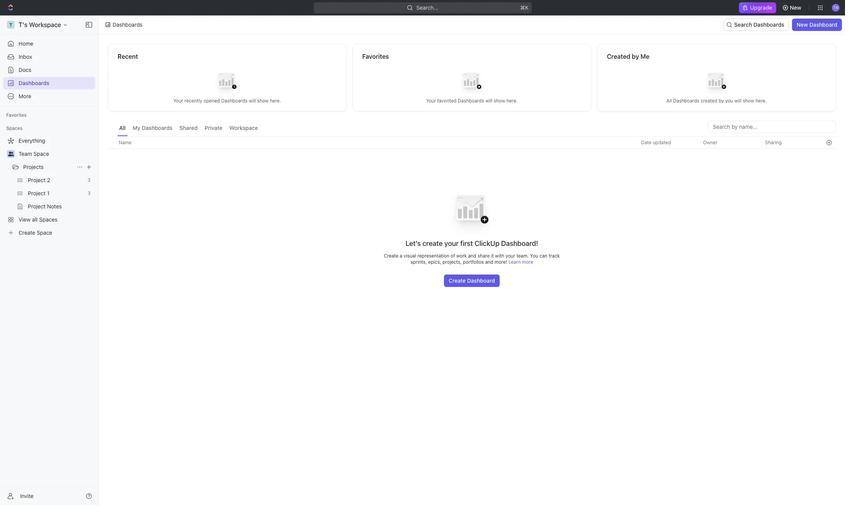 Task type: vqa. For each thing, say whether or not it's contained in the screenshot.
project related to Project 2
yes



Task type: describe. For each thing, give the bounding box(es) containing it.
tb
[[834, 5, 839, 10]]

opened
[[204, 98, 220, 104]]

3 here. from the left
[[756, 98, 767, 104]]

1
[[47, 190, 50, 197]]

⌘k
[[520, 4, 529, 11]]

t
[[9, 22, 12, 28]]

share
[[478, 253, 490, 259]]

create space
[[19, 230, 52, 236]]

my dashboards
[[133, 125, 173, 131]]

date updated button
[[637, 137, 676, 149]]

sidebar navigation
[[0, 15, 100, 506]]

updated
[[653, 140, 671, 145]]

no favorited dashboards image
[[457, 67, 488, 98]]

user group image
[[8, 152, 14, 156]]

clickup
[[475, 240, 500, 248]]

dashboards up recent
[[113, 21, 143, 28]]

sharing
[[766, 140, 782, 145]]

1 will from the left
[[249, 98, 256, 104]]

2 show from the left
[[494, 98, 506, 104]]

dashboards link
[[3, 77, 95, 89]]

with
[[496, 253, 505, 259]]

0 horizontal spatial spaces
[[6, 125, 23, 131]]

all dashboards created by you will show here.
[[667, 98, 767, 104]]

new dashboard
[[797, 21, 838, 28]]

3 for 2
[[88, 177, 91, 183]]

upgrade
[[751, 4, 773, 11]]

team space link
[[19, 148, 94, 160]]

date updated
[[642, 140, 671, 145]]

private button
[[203, 121, 225, 136]]

2 here. from the left
[[507, 98, 518, 104]]

view all spaces
[[19, 216, 57, 223]]

new dashboard button
[[793, 19, 843, 31]]

of
[[451, 253, 455, 259]]

dashboards right favorited at the right of page
[[458, 98, 484, 104]]

Search by name... text field
[[713, 121, 832, 133]]

project for project notes
[[28, 203, 46, 210]]

created by me
[[607, 53, 650, 60]]

inbox
[[19, 53, 32, 60]]

created
[[701, 98, 718, 104]]

no created by me dashboards image
[[702, 67, 733, 98]]

create dashboard
[[449, 278, 495, 284]]

project notes link
[[28, 201, 94, 213]]

create space link
[[3, 227, 94, 239]]

work
[[457, 253, 467, 259]]

learn more link
[[509, 259, 534, 265]]

more
[[19, 93, 31, 99]]

representation
[[418, 253, 450, 259]]

team space
[[19, 151, 49, 157]]

docs link
[[3, 64, 95, 76]]

more!
[[495, 259, 508, 265]]

no recent dashboards image
[[212, 67, 243, 98]]

no data image
[[448, 185, 497, 239]]

track
[[549, 253, 560, 259]]

1 vertical spatial and
[[486, 259, 494, 265]]

more
[[522, 259, 534, 265]]

view all spaces link
[[3, 214, 94, 226]]

your recently opened dashboards will show here.
[[173, 98, 281, 104]]

dashboards down upgrade
[[754, 21, 785, 28]]

docs
[[19, 67, 31, 73]]

can
[[540, 253, 548, 259]]

create for create dashboard
[[449, 278, 466, 284]]

let's create your first clickup dashboard! row
[[108, 185, 836, 287]]

created
[[607, 53, 631, 60]]

recent
[[118, 53, 138, 60]]

project for project 2
[[28, 177, 46, 183]]

let's create your first clickup dashboard! table
[[108, 136, 836, 287]]

inbox link
[[3, 51, 95, 63]]

all for all
[[119, 125, 126, 131]]

first
[[461, 240, 473, 248]]

team
[[19, 151, 32, 157]]

space for team space
[[34, 151, 49, 157]]

workspace inside the sidebar navigation
[[29, 21, 61, 28]]

new button
[[780, 2, 807, 14]]

row containing name
[[108, 136, 836, 149]]

favorites button
[[3, 111, 30, 120]]

create for create space
[[19, 230, 35, 236]]

upgrade link
[[740, 2, 777, 13]]

portfolios
[[463, 259, 484, 265]]

notes
[[47, 203, 62, 210]]

search...
[[417, 4, 439, 11]]

let's create your first clickup dashboard!
[[406, 240, 539, 248]]

project for project 1
[[28, 190, 46, 197]]

projects link
[[23, 161, 74, 173]]

project 1
[[28, 190, 50, 197]]

all for all dashboards created by you will show here.
[[667, 98, 672, 104]]

tab list containing all
[[117, 121, 260, 136]]

a
[[400, 253, 403, 259]]

everything
[[19, 137, 45, 144]]

team.
[[517, 253, 529, 259]]

3 for 1
[[88, 190, 91, 196]]

tree inside the sidebar navigation
[[3, 135, 95, 239]]

projects,
[[443, 259, 462, 265]]

owner
[[704, 140, 718, 145]]

private
[[205, 125, 223, 131]]

learn more
[[509, 259, 534, 265]]

project 1 link
[[28, 187, 85, 200]]

project notes
[[28, 203, 62, 210]]

favorites inside button
[[6, 112, 27, 118]]

0 horizontal spatial and
[[469, 253, 477, 259]]

2
[[47, 177, 50, 183]]

recently
[[185, 98, 202, 104]]



Task type: locate. For each thing, give the bounding box(es) containing it.
dashboard!
[[502, 240, 539, 248]]

spaces inside tree
[[39, 216, 57, 223]]

new for new
[[791, 4, 802, 11]]

1 vertical spatial dashboard
[[468, 278, 495, 284]]

dashboards up more
[[19, 80, 49, 86]]

1 3 from the top
[[88, 177, 91, 183]]

0 vertical spatial favorites
[[363, 53, 389, 60]]

3 will from the left
[[735, 98, 742, 104]]

all button
[[117, 121, 128, 136]]

0 horizontal spatial workspace
[[29, 21, 61, 28]]

all
[[32, 216, 38, 223]]

0 vertical spatial by
[[632, 53, 640, 60]]

your left recently
[[173, 98, 183, 104]]

1 vertical spatial create
[[384, 253, 399, 259]]

3
[[88, 177, 91, 183], [88, 190, 91, 196]]

1 project from the top
[[28, 177, 46, 183]]

my
[[133, 125, 140, 131]]

1 horizontal spatial by
[[719, 98, 725, 104]]

0 vertical spatial dashboard
[[810, 21, 838, 28]]

new for new dashboard
[[797, 21, 809, 28]]

your for favorites
[[426, 98, 436, 104]]

space down everything link
[[34, 151, 49, 157]]

1 horizontal spatial and
[[486, 259, 494, 265]]

1 horizontal spatial create
[[384, 253, 399, 259]]

new
[[791, 4, 802, 11], [797, 21, 809, 28]]

1 vertical spatial workspace
[[230, 125, 258, 131]]

new down new button
[[797, 21, 809, 28]]

dashboards inside tab list
[[142, 125, 173, 131]]

space for create space
[[37, 230, 52, 236]]

0 horizontal spatial create
[[19, 230, 35, 236]]

by left me
[[632, 53, 640, 60]]

dashboard for create dashboard
[[468, 278, 495, 284]]

3 up project notes link
[[88, 190, 91, 196]]

project 2 link
[[28, 174, 85, 187]]

1 vertical spatial project
[[28, 190, 46, 197]]

project up view all spaces
[[28, 203, 46, 210]]

sprints,
[[411, 259, 427, 265]]

spaces up 'create space' link
[[39, 216, 57, 223]]

0 horizontal spatial dashboard
[[468, 278, 495, 284]]

space
[[34, 151, 49, 157], [37, 230, 52, 236]]

0 vertical spatial workspace
[[29, 21, 61, 28]]

2 project from the top
[[28, 190, 46, 197]]

workspace button
[[228, 121, 260, 136]]

1 vertical spatial your
[[506, 253, 516, 259]]

row
[[108, 136, 836, 149]]

2 will from the left
[[486, 98, 493, 104]]

1 horizontal spatial here.
[[507, 98, 518, 104]]

2 3 from the top
[[88, 190, 91, 196]]

1 horizontal spatial all
[[667, 98, 672, 104]]

1 your from the left
[[173, 98, 183, 104]]

search
[[735, 21, 753, 28]]

2 vertical spatial project
[[28, 203, 46, 210]]

all
[[667, 98, 672, 104], [119, 125, 126, 131]]

date
[[642, 140, 652, 145]]

1 vertical spatial all
[[119, 125, 126, 131]]

create down projects,
[[449, 278, 466, 284]]

0 vertical spatial new
[[791, 4, 802, 11]]

space down view all spaces link
[[37, 230, 52, 236]]

0 vertical spatial spaces
[[6, 125, 23, 131]]

and
[[469, 253, 477, 259], [486, 259, 494, 265]]

1 vertical spatial by
[[719, 98, 725, 104]]

2 vertical spatial create
[[449, 278, 466, 284]]

show right you
[[743, 98, 755, 104]]

create dashboard button
[[444, 275, 500, 287]]

show
[[257, 98, 269, 104], [494, 98, 506, 104], [743, 98, 755, 104]]

you
[[531, 253, 539, 259]]

2 horizontal spatial will
[[735, 98, 742, 104]]

1 horizontal spatial spaces
[[39, 216, 57, 223]]

0 horizontal spatial by
[[632, 53, 640, 60]]

tab list
[[117, 121, 260, 136]]

tb button
[[830, 2, 843, 14]]

dashboards
[[113, 21, 143, 28], [754, 21, 785, 28], [19, 80, 49, 86], [221, 98, 248, 104], [458, 98, 484, 104], [674, 98, 700, 104], [142, 125, 173, 131]]

project
[[28, 177, 46, 183], [28, 190, 46, 197], [28, 203, 46, 210]]

create down view
[[19, 230, 35, 236]]

1 horizontal spatial dashboard
[[810, 21, 838, 28]]

let's
[[406, 240, 421, 248]]

dashboard down tb dropdown button
[[810, 21, 838, 28]]

learn
[[509, 259, 521, 265]]

0 horizontal spatial all
[[119, 125, 126, 131]]

0 vertical spatial your
[[445, 240, 459, 248]]

1 vertical spatial new
[[797, 21, 809, 28]]

your for recent
[[173, 98, 183, 104]]

workspace right private
[[230, 125, 258, 131]]

dashboards left created
[[674, 98, 700, 104]]

by
[[632, 53, 640, 60], [719, 98, 725, 104]]

dashboard for new dashboard
[[810, 21, 838, 28]]

favorites
[[363, 53, 389, 60], [6, 112, 27, 118]]

0 vertical spatial 3
[[88, 177, 91, 183]]

workspace
[[29, 21, 61, 28], [230, 125, 258, 131]]

will
[[249, 98, 256, 104], [486, 98, 493, 104], [735, 98, 742, 104]]

0 horizontal spatial favorites
[[6, 112, 27, 118]]

0 horizontal spatial show
[[257, 98, 269, 104]]

0 horizontal spatial here.
[[270, 98, 281, 104]]

and down it
[[486, 259, 494, 265]]

3 right project 2 link
[[88, 177, 91, 183]]

spaces down 'favorites' button in the left top of the page
[[6, 125, 23, 131]]

search dashboards button
[[724, 19, 790, 31]]

dashboard inside row
[[468, 278, 495, 284]]

home link
[[3, 38, 95, 50]]

create inside tree
[[19, 230, 35, 236]]

create
[[423, 240, 443, 248]]

2 horizontal spatial show
[[743, 98, 755, 104]]

projects
[[23, 164, 44, 170]]

name
[[119, 140, 132, 145]]

0 vertical spatial all
[[667, 98, 672, 104]]

1 vertical spatial 3
[[88, 190, 91, 196]]

favorited
[[438, 98, 457, 104]]

project 2
[[28, 177, 50, 183]]

create inside create a visual representation of work and share it with your team. you can track sprints, epics, projects, portfolios and more!
[[384, 253, 399, 259]]

1 horizontal spatial favorites
[[363, 53, 389, 60]]

0 vertical spatial space
[[34, 151, 49, 157]]

0 horizontal spatial your
[[173, 98, 183, 104]]

my dashboards button
[[131, 121, 175, 136]]

shared button
[[178, 121, 200, 136]]

create left the a
[[384, 253, 399, 259]]

project left 2
[[28, 177, 46, 183]]

view
[[19, 216, 31, 223]]

epics,
[[429, 259, 442, 265]]

new up new dashboard
[[791, 4, 802, 11]]

t's workspace
[[19, 21, 61, 28]]

your inside create a visual representation of work and share it with your team. you can track sprints, epics, projects, portfolios and more!
[[506, 253, 516, 259]]

1 show from the left
[[257, 98, 269, 104]]

1 here. from the left
[[270, 98, 281, 104]]

3 project from the top
[[28, 203, 46, 210]]

1 horizontal spatial workspace
[[230, 125, 258, 131]]

dashboards right my
[[142, 125, 173, 131]]

home
[[19, 40, 33, 47]]

1 vertical spatial space
[[37, 230, 52, 236]]

1 horizontal spatial your
[[426, 98, 436, 104]]

create inside button
[[449, 278, 466, 284]]

and up portfolios at the right bottom of the page
[[469, 253, 477, 259]]

0 vertical spatial and
[[469, 253, 477, 259]]

visual
[[404, 253, 416, 259]]

invite
[[20, 493, 34, 500]]

all inside button
[[119, 125, 126, 131]]

1 vertical spatial spaces
[[39, 216, 57, 223]]

it
[[491, 253, 494, 259]]

by left you
[[719, 98, 725, 104]]

everything link
[[3, 135, 94, 147]]

show right no favorited dashboards image
[[494, 98, 506, 104]]

0 vertical spatial create
[[19, 230, 35, 236]]

0 vertical spatial project
[[28, 177, 46, 183]]

dashboards right opened
[[221, 98, 248, 104]]

3 show from the left
[[743, 98, 755, 104]]

tree containing everything
[[3, 135, 95, 239]]

your left favorited at the right of page
[[426, 98, 436, 104]]

your favorited dashboards will show here.
[[426, 98, 518, 104]]

dashboards inside the sidebar navigation
[[19, 80, 49, 86]]

show up workspace button
[[257, 98, 269, 104]]

2 horizontal spatial here.
[[756, 98, 767, 104]]

create a visual representation of work and share it with your team. you can track sprints, epics, projects, portfolios and more!
[[384, 253, 560, 265]]

your up of
[[445, 240, 459, 248]]

your
[[445, 240, 459, 248], [506, 253, 516, 259]]

workspace inside button
[[230, 125, 258, 131]]

0 horizontal spatial your
[[445, 240, 459, 248]]

2 your from the left
[[426, 98, 436, 104]]

your
[[173, 98, 183, 104], [426, 98, 436, 104]]

2 horizontal spatial create
[[449, 278, 466, 284]]

tree
[[3, 135, 95, 239]]

me
[[641, 53, 650, 60]]

dashboard down portfolios at the right bottom of the page
[[468, 278, 495, 284]]

1 horizontal spatial your
[[506, 253, 516, 259]]

your up learn
[[506, 253, 516, 259]]

workspace up home link
[[29, 21, 61, 28]]

1 vertical spatial favorites
[[6, 112, 27, 118]]

search dashboards
[[735, 21, 785, 28]]

you
[[726, 98, 734, 104]]

more button
[[3, 90, 95, 103]]

1 horizontal spatial will
[[486, 98, 493, 104]]

t's
[[19, 21, 27, 28]]

0 horizontal spatial will
[[249, 98, 256, 104]]

1 horizontal spatial show
[[494, 98, 506, 104]]

create for create a visual representation of work and share it with your team. you can track sprints, epics, projects, portfolios and more!
[[384, 253, 399, 259]]

t's workspace, , element
[[7, 21, 15, 29]]

project left 1
[[28, 190, 46, 197]]

spaces
[[6, 125, 23, 131], [39, 216, 57, 223]]



